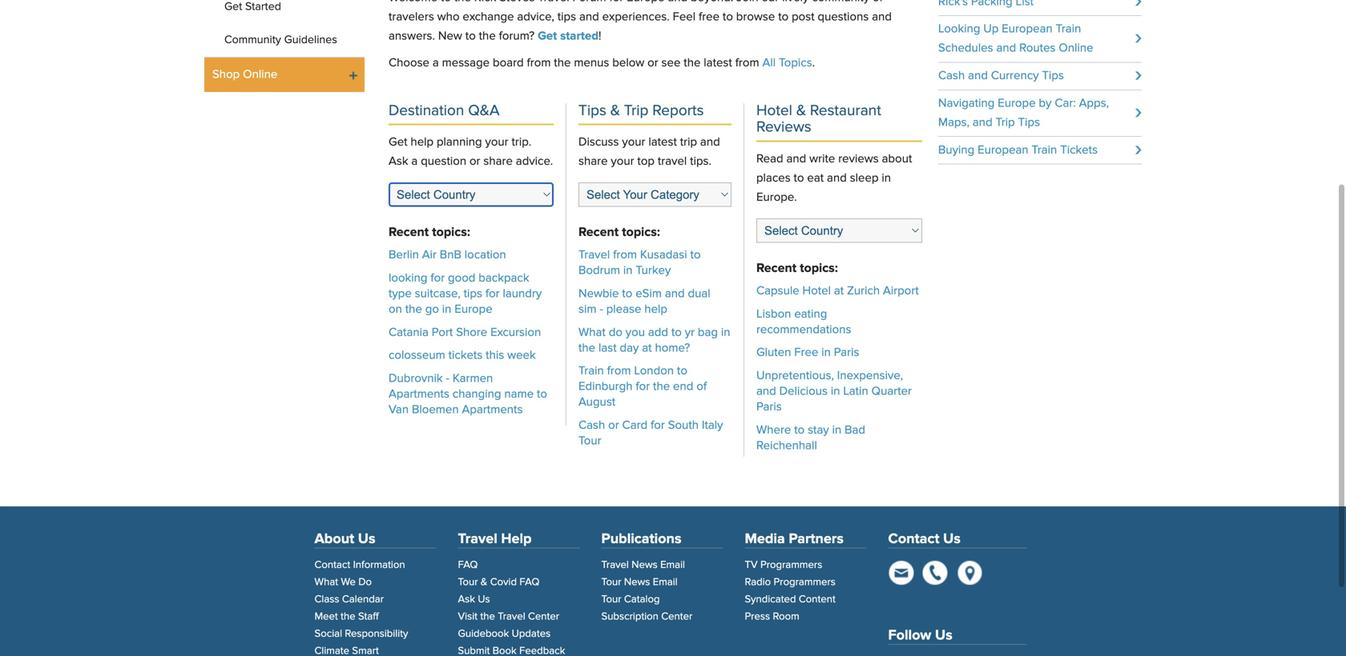Task type: locate. For each thing, give the bounding box(es) containing it.
online inside looking up european train schedules and routes online
[[1059, 43, 1093, 55]]

contact
[[888, 533, 939, 547], [314, 561, 350, 571]]

social
[[314, 630, 342, 640]]

to down lively
[[778, 11, 789, 23]]

august
[[578, 397, 615, 409]]

at inside "what do you add to yr bag in the last day at home?"
[[642, 343, 652, 355]]

to inside 'where to stay in bad reichenhall'
[[794, 425, 805, 437]]

shore
[[456, 327, 487, 339]]

1 horizontal spatial faq
[[520, 578, 539, 588]]

1 vertical spatial at
[[642, 343, 652, 355]]

eat
[[807, 173, 824, 185]]

help inside newbie to esim and dual sim - please help
[[644, 304, 667, 316]]

in inside travel from kusadasi to bodrum in turkey
[[623, 265, 633, 277]]

european up routes
[[1002, 23, 1053, 35]]

to inside travel from kusadasi to bodrum in turkey
[[690, 250, 701, 262]]

navigating europe by car: apps, maps, and trip tips
[[938, 98, 1109, 129]]

0 horizontal spatial get
[[224, 1, 242, 12]]

recent for hotel & restaurant reviews
[[756, 263, 796, 275]]

0 horizontal spatial latest
[[648, 137, 677, 149]]

1 horizontal spatial contact
[[888, 533, 939, 547]]

for down backpack
[[485, 288, 500, 300]]

0 vertical spatial train
[[1056, 23, 1081, 35]]

2 horizontal spatial recent topics:
[[756, 263, 838, 275]]

topics:
[[432, 227, 470, 239], [622, 227, 660, 239], [800, 263, 838, 275]]

looking up european train schedules and routes online link
[[938, 20, 1142, 58]]

the
[[454, 0, 471, 4], [479, 30, 496, 42], [554, 57, 571, 69], [684, 57, 701, 69], [405, 304, 422, 316], [578, 343, 595, 355], [653, 381, 670, 394], [341, 612, 355, 623], [480, 612, 495, 623]]

0 vertical spatial -
[[600, 304, 603, 316]]

paris inside unpretentious, inexpensive, and delicious in latin quarter paris
[[756, 402, 782, 414]]

the inside faq tour & covid faq ask us visit the travel center guidebook updates
[[480, 612, 495, 623]]

meet the staff link
[[314, 612, 379, 623]]

steves
[[499, 0, 535, 4]]

where to stay in bad reichenhall
[[756, 425, 865, 453]]

ask inside the get help planning your trip. ask a question or share advice.
[[389, 156, 408, 168]]

1 vertical spatial online
[[243, 69, 277, 81]]

- inside newbie to esim and dual sim - please help
[[600, 304, 603, 316]]

this
[[486, 350, 504, 362]]

travel from kusadasi to bodrum in turkey
[[578, 250, 701, 277]]

add
[[648, 327, 668, 339]]

contact us
[[888, 533, 961, 547]]

buying european train tickets link
[[938, 141, 1142, 160]]

the down london
[[653, 381, 670, 394]]

italy
[[702, 420, 723, 432]]

topics: for tips
[[622, 227, 660, 239]]

online right routes
[[1059, 43, 1093, 55]]

online right shop
[[243, 69, 277, 81]]

1 share from the left
[[483, 156, 513, 168]]

2 horizontal spatial europe
[[998, 98, 1036, 110]]

0 vertical spatial latest
[[704, 57, 732, 69]]

and right eat
[[827, 173, 847, 185]]

& up discuss
[[610, 104, 620, 119]]

your inside the get help planning your trip. ask a question or share advice.
[[485, 137, 508, 149]]

trip up buying european train tickets
[[996, 117, 1015, 129]]

what
[[578, 327, 606, 339], [314, 578, 338, 588]]

0 horizontal spatial trip
[[624, 104, 648, 119]]

0 vertical spatial cash
[[938, 70, 965, 82]]

1 center from the left
[[528, 612, 559, 623]]

get for get help planning your trip. ask a question or share advice.
[[389, 137, 407, 149]]

0 horizontal spatial recent topics:
[[389, 227, 470, 239]]

topics: for destination
[[432, 227, 470, 239]]

in left turkey
[[623, 265, 633, 277]]

latest up 'travel'
[[648, 137, 677, 149]]

1 horizontal spatial hotel
[[802, 286, 831, 298]]

tips
[[1042, 70, 1064, 82], [578, 104, 606, 119], [1018, 117, 1040, 129]]

recent topics: for tips & trip reports
[[578, 227, 660, 239]]

1 horizontal spatial topics:
[[622, 227, 660, 239]]

1 vertical spatial a
[[411, 156, 418, 168]]

about
[[314, 533, 354, 547]]

1 vertical spatial apartments
[[462, 405, 523, 417]]

0 horizontal spatial contact
[[314, 561, 350, 571]]

tips up by
[[1042, 70, 1064, 82]]

travel up 'guidebook updates' link at the bottom left of page
[[498, 612, 525, 623]]

to inside 'train from london to edinburgh for the end of august'
[[677, 366, 687, 378]]

looking for good backpack type suitcase, tips for laundry on the go in europe
[[389, 273, 542, 316]]

1 vertical spatial or
[[469, 156, 480, 168]]

0 horizontal spatial hotel
[[756, 104, 792, 119]]

in left bad
[[832, 425, 841, 437]]

1 horizontal spatial help
[[644, 304, 667, 316]]

0 horizontal spatial of
[[696, 381, 707, 394]]

& inside hotel & restaurant reviews
[[796, 104, 806, 119]]

0 horizontal spatial topics:
[[432, 227, 470, 239]]

1 vertical spatial train
[[1032, 144, 1057, 156]]

1 horizontal spatial latest
[[704, 57, 732, 69]]

post
[[792, 11, 815, 23]]

syndicated content link
[[745, 595, 836, 606]]

0 vertical spatial apartments
[[389, 389, 449, 401]]

0 horizontal spatial at
[[642, 343, 652, 355]]

suitcase,
[[415, 288, 461, 300]]

and down unpretentious,
[[756, 386, 776, 398]]

1 horizontal spatial recent topics:
[[578, 227, 660, 239]]

exchange
[[463, 11, 514, 23]]

where to stay in bad reichenhall link
[[756, 425, 865, 453]]

bloemen
[[412, 405, 459, 417]]

news
[[632, 561, 658, 571], [624, 578, 650, 588]]

2 vertical spatial train
[[578, 366, 604, 378]]

0 horizontal spatial share
[[483, 156, 513, 168]]

europe inside the looking for good backpack type suitcase, tips for laundry on the go in europe
[[455, 304, 492, 316]]

to inside dubrovnik - karmen apartments changing name to van bloemen apartments
[[537, 389, 547, 401]]

1 vertical spatial help
[[644, 304, 667, 316]]

and down up
[[996, 43, 1016, 55]]

0 horizontal spatial -
[[446, 373, 449, 385]]

follow us
[[888, 629, 952, 644]]

1 horizontal spatial cash
[[938, 70, 965, 82]]

from up the edinburgh in the bottom of the page
[[607, 366, 631, 378]]

1 vertical spatial paris
[[756, 402, 782, 414]]

the down the class calendar link
[[341, 612, 355, 623]]

answers.
[[389, 30, 435, 42]]

recent topics: up 'air'
[[389, 227, 470, 239]]

travel inside faq tour & covid faq ask us visit the travel center guidebook updates
[[498, 612, 525, 623]]

shop online link
[[204, 58, 365, 92]]

go
[[425, 304, 439, 316]]

recent up berlin
[[389, 227, 429, 239]]

class calendar link
[[314, 595, 384, 606]]

center inside travel news email tour news email tour catalog subscription center
[[661, 612, 693, 623]]

tips & trip reports
[[578, 104, 704, 119]]

by
[[1039, 98, 1052, 110]]

0 vertical spatial of
[[873, 0, 883, 4]]

and left write
[[786, 153, 806, 165]]

& up reviews
[[796, 104, 806, 119]]

programmers up radio programmers link
[[760, 561, 822, 571]]

europe up shore
[[455, 304, 492, 316]]

1 vertical spatial news
[[624, 578, 650, 588]]

in down about
[[882, 173, 891, 185]]

and down forum
[[579, 11, 599, 23]]

0 vertical spatial online
[[1059, 43, 1093, 55]]

1 horizontal spatial online
[[1059, 43, 1093, 55]]

faq
[[458, 561, 478, 571], [520, 578, 539, 588]]

class
[[314, 595, 339, 606]]

train inside 'train from london to edinburgh for the end of august'
[[578, 366, 604, 378]]

from up bodrum
[[613, 250, 637, 262]]

maps,
[[938, 117, 969, 129]]

get inside the get help planning your trip. ask a question or share advice.
[[389, 137, 407, 149]]

recent topics:
[[389, 227, 470, 239], [578, 227, 660, 239], [756, 263, 838, 275]]

and
[[668, 0, 688, 4], [579, 11, 599, 23], [872, 11, 892, 23], [996, 43, 1016, 55], [968, 70, 988, 82], [973, 117, 992, 129], [700, 137, 720, 149], [786, 153, 806, 165], [827, 173, 847, 185], [665, 288, 685, 300], [756, 386, 776, 398]]

european down navigating europe by car: apps, maps, and trip tips
[[978, 144, 1028, 156]]

what up last
[[578, 327, 606, 339]]

to left stay
[[794, 425, 805, 437]]

ask left question
[[389, 156, 408, 168]]

where
[[756, 425, 791, 437]]

1 horizontal spatial ask
[[458, 595, 475, 606]]

1 horizontal spatial of
[[873, 0, 883, 4]]

choose a message board from the menus below or see the latest from all topics .
[[389, 57, 815, 69]]

travel for travel news email tour news email tour catalog subscription center
[[601, 561, 629, 571]]

to left eat
[[794, 173, 804, 185]]

news up the catalog
[[624, 578, 650, 588]]

ask inside faq tour & covid faq ask us visit the travel center guidebook updates
[[458, 595, 475, 606]]

hotel up eating
[[802, 286, 831, 298]]

and inside navigating europe by car: apps, maps, and trip tips
[[973, 117, 992, 129]]

latest down free
[[704, 57, 732, 69]]

free
[[699, 11, 720, 23]]

laundry
[[503, 288, 542, 300]]

0 horizontal spatial a
[[411, 156, 418, 168]]

apartments down changing at left bottom
[[462, 405, 523, 417]]

2 vertical spatial or
[[608, 420, 619, 432]]

2 center from the left
[[661, 612, 693, 623]]

topics: up 'travel from kusadasi to bodrum in turkey' link at the top of the page
[[622, 227, 660, 239]]

topics: up bnb
[[432, 227, 470, 239]]

1 vertical spatial programmers
[[774, 578, 836, 588]]

1 horizontal spatial or
[[608, 420, 619, 432]]

0 horizontal spatial cash
[[578, 420, 605, 432]]

0 horizontal spatial what
[[314, 578, 338, 588]]

help down esim
[[644, 304, 667, 316]]

of inside the welcome to the rick steves travel forum for europe and beyond! join our lively community of travelers who exchange advice, tips and experiences. feel free to browse to post questions and answers. new to the forum?
[[873, 0, 883, 4]]

1 horizontal spatial what
[[578, 327, 606, 339]]

0 horizontal spatial or
[[469, 156, 480, 168]]

0 vertical spatial tips
[[557, 11, 576, 23]]

tour up tour catalog link
[[601, 578, 621, 588]]

and left the dual
[[665, 288, 685, 300]]

0 horizontal spatial tips
[[464, 288, 482, 300]]

1 horizontal spatial share
[[578, 156, 608, 168]]

1 vertical spatial hotel
[[802, 286, 831, 298]]

good
[[448, 273, 475, 285]]

contact for contact us
[[888, 533, 939, 547]]

what inside contact information what we do class calendar meet the staff social responsibility
[[314, 578, 338, 588]]

1 vertical spatial of
[[696, 381, 707, 394]]

2 horizontal spatial &
[[796, 104, 806, 119]]

0 vertical spatial hotel
[[756, 104, 792, 119]]

programmers up content
[[774, 578, 836, 588]]

0 vertical spatial european
[[1002, 23, 1053, 35]]

us for contact us
[[943, 533, 961, 547]]

train
[[1056, 23, 1081, 35], [1032, 144, 1057, 156], [578, 366, 604, 378]]

0 vertical spatial what
[[578, 327, 606, 339]]

to up end
[[677, 366, 687, 378]]

write
[[809, 153, 835, 165]]

1 horizontal spatial get
[[389, 137, 407, 149]]

0 vertical spatial contact
[[888, 533, 939, 547]]

publications
[[601, 533, 681, 547]]

center up updates
[[528, 612, 559, 623]]

for
[[609, 0, 624, 4], [431, 273, 445, 285], [485, 288, 500, 300], [636, 381, 650, 394], [651, 420, 665, 432]]

cash down august
[[578, 420, 605, 432]]

0 horizontal spatial ask
[[389, 156, 408, 168]]

reviews
[[838, 153, 879, 165]]

0 vertical spatial paris
[[834, 347, 859, 359]]

latest inside discuss your latest trip and share your top travel tips.
[[648, 137, 677, 149]]

european inside buying european train tickets link
[[978, 144, 1028, 156]]

a left question
[[411, 156, 418, 168]]

press
[[745, 612, 770, 623]]

ask for a
[[389, 156, 408, 168]]

paris up inexpensive,
[[834, 347, 859, 359]]

latin
[[843, 386, 868, 398]]

0 vertical spatial europe
[[627, 0, 665, 4]]

or inside the get help planning your trip. ask a question or share advice.
[[469, 156, 480, 168]]

center
[[528, 612, 559, 623], [661, 612, 693, 623]]

travel up bodrum
[[578, 250, 610, 262]]

1 vertical spatial get
[[538, 30, 557, 42]]

for up experiences. at left
[[609, 0, 624, 4]]

or down the planning
[[469, 156, 480, 168]]

a right choose
[[433, 57, 439, 69]]

trip left reports
[[624, 104, 648, 119]]

in inside the looking for good backpack type suitcase, tips for laundry on the go in europe
[[442, 304, 451, 316]]

recent topics: up 'travel from kusadasi to bodrum in turkey' link at the top of the page
[[578, 227, 660, 239]]

0 vertical spatial get
[[224, 1, 242, 12]]

travel inside travel news email tour news email tour catalog subscription center
[[601, 561, 629, 571]]

of right community
[[873, 0, 883, 4]]

1 vertical spatial europe
[[998, 98, 1036, 110]]

apps,
[[1079, 98, 1109, 110]]

0 vertical spatial or
[[647, 57, 658, 69]]

email
[[660, 561, 685, 571], [653, 578, 678, 588]]

or for question
[[469, 156, 480, 168]]

at
[[834, 286, 844, 298], [642, 343, 652, 355]]

2 horizontal spatial recent
[[756, 263, 796, 275]]

colosseum tickets this week link
[[389, 350, 536, 362]]

1 vertical spatial european
[[978, 144, 1028, 156]]

0 horizontal spatial help
[[411, 137, 434, 149]]

share down trip.
[[483, 156, 513, 168]]

0 horizontal spatial &
[[481, 578, 487, 588]]

travel up faq link
[[458, 533, 497, 547]]

1 horizontal spatial -
[[600, 304, 603, 316]]

cash and currency tips
[[938, 70, 1064, 82]]

recent up bodrum
[[578, 227, 619, 239]]

contact inside contact information what we do class calendar meet the staff social responsibility
[[314, 561, 350, 571]]

week
[[507, 350, 536, 362]]

europe up experiences. at left
[[627, 0, 665, 4]]

the left last
[[578, 343, 595, 355]]

1 vertical spatial tips
[[464, 288, 482, 300]]

guidebook updates link
[[458, 630, 551, 640]]

ask for us
[[458, 595, 475, 606]]

help
[[501, 533, 532, 547]]

train up cash and currency tips link
[[1056, 23, 1081, 35]]

and up tips.
[[700, 137, 720, 149]]

question
[[421, 156, 466, 168]]

cash or card for south italy tour
[[578, 420, 723, 448]]

1 vertical spatial ask
[[458, 595, 475, 606]]

faq right covid at bottom left
[[520, 578, 539, 588]]

tips down good
[[464, 288, 482, 300]]

get left 'started'
[[224, 1, 242, 12]]

recent
[[389, 227, 429, 239], [578, 227, 619, 239], [756, 263, 796, 275]]

type
[[389, 288, 412, 300]]

excursion
[[490, 327, 541, 339]]

paris up "where"
[[756, 402, 782, 414]]

0 vertical spatial a
[[433, 57, 439, 69]]

train up the edinburgh in the bottom of the page
[[578, 366, 604, 378]]

1 horizontal spatial trip
[[996, 117, 1015, 129]]

buying
[[938, 144, 974, 156]]

travelers
[[389, 11, 434, 23]]

get down advice,
[[538, 30, 557, 42]]

- right sim
[[600, 304, 603, 316]]

please
[[606, 304, 641, 316]]

card
[[622, 420, 648, 432]]

in left latin
[[831, 386, 840, 398]]

to up please
[[622, 288, 632, 300]]

looking up european train schedules and routes online
[[938, 23, 1093, 55]]

your left trip.
[[485, 137, 508, 149]]

tips down by
[[1018, 117, 1040, 129]]

0 vertical spatial help
[[411, 137, 434, 149]]

europe down "currency"
[[998, 98, 1036, 110]]

0 horizontal spatial paris
[[756, 402, 782, 414]]

in right the go
[[442, 304, 451, 316]]

1 horizontal spatial recent
[[578, 227, 619, 239]]

the right the on
[[405, 304, 422, 316]]

what up "class"
[[314, 578, 338, 588]]

the up guidebook on the left bottom of page
[[480, 612, 495, 623]]

recent up capsule
[[756, 263, 796, 275]]

share down discuss
[[578, 156, 608, 168]]

cash or card for south italy tour link
[[578, 420, 723, 448]]

get
[[224, 1, 242, 12], [538, 30, 557, 42], [389, 137, 407, 149]]

faq up 'ask us' link
[[458, 561, 478, 571]]

news up tour news email link
[[632, 561, 658, 571]]

train from london to edinburgh for the end of august link
[[578, 366, 707, 409]]

unpretentious, inexpensive, and delicious in latin quarter paris
[[756, 371, 912, 414]]

in right bag
[[721, 327, 730, 339]]

to left yr
[[671, 327, 682, 339]]

or inside cash or card for south italy tour
[[608, 420, 619, 432]]

sim
[[578, 304, 596, 316]]

us for about us
[[358, 533, 375, 547]]

travel inside travel from kusadasi to bodrum in turkey
[[578, 250, 610, 262]]

q&a
[[468, 104, 500, 119]]

updates
[[512, 630, 551, 640]]

2 horizontal spatial get
[[538, 30, 557, 42]]

0 horizontal spatial recent
[[389, 227, 429, 239]]

0 vertical spatial at
[[834, 286, 844, 298]]

travel for travel from kusadasi to bodrum in turkey
[[578, 250, 610, 262]]

karmen
[[453, 373, 493, 385]]

email up tour news email link
[[660, 561, 685, 571]]

and up feel
[[668, 0, 688, 4]]

destination
[[389, 104, 464, 119]]

dual
[[688, 288, 710, 300]]

from right 'board'
[[527, 57, 551, 69]]

2 horizontal spatial or
[[647, 57, 658, 69]]

1 vertical spatial -
[[446, 373, 449, 385]]

1 horizontal spatial at
[[834, 286, 844, 298]]

1 vertical spatial latest
[[648, 137, 677, 149]]

train inside looking up european train schedules and routes online
[[1056, 23, 1081, 35]]

1 vertical spatial contact
[[314, 561, 350, 571]]

0 horizontal spatial europe
[[455, 304, 492, 316]]

get started
[[224, 1, 281, 12]]

apartments down dubrovnik on the bottom of the page
[[389, 389, 449, 401]]

1 horizontal spatial tips
[[1018, 117, 1040, 129]]

& left covid at bottom left
[[481, 578, 487, 588]]

2 vertical spatial get
[[389, 137, 407, 149]]

1 horizontal spatial center
[[661, 612, 693, 623]]

read and write reviews about places to eat and sleep in europe.
[[756, 153, 912, 204]]

to right name
[[537, 389, 547, 401]]

topics: up capsule hotel at zurich airport link
[[800, 263, 838, 275]]

or left see
[[647, 57, 658, 69]]

dubrovnik - karmen apartments changing name to van bloemen apartments link
[[389, 373, 547, 417]]

us for follow us
[[935, 629, 952, 644]]

tour inside cash or card for south italy tour
[[578, 436, 601, 448]]

2 share from the left
[[578, 156, 608, 168]]

0 vertical spatial ask
[[389, 156, 408, 168]]

media partners
[[745, 533, 844, 547]]

contact for contact information what we do class calendar meet the staff social responsibility
[[314, 561, 350, 571]]

cash inside cash or card for south italy tour
[[578, 420, 605, 432]]

what do you add to yr bag in the last day at home?
[[578, 327, 730, 355]]



Task type: describe. For each thing, give the bounding box(es) containing it.
sleep
[[850, 173, 879, 185]]

tour up subscription
[[601, 595, 621, 606]]

up
[[983, 23, 999, 35]]

what inside "what do you add to yr bag in the last day at home?"
[[578, 327, 606, 339]]

for inside the welcome to the rick steves travel forum for europe and beyond! join our lively community of travelers who exchange advice, tips and experiences. feel free to browse to post questions and answers. new to the forum?
[[609, 0, 624, 4]]

see
[[661, 57, 681, 69]]

from inside travel from kusadasi to bodrum in turkey
[[613, 250, 637, 262]]

your left top
[[611, 156, 634, 168]]

turkey
[[636, 265, 671, 277]]

topics: for hotel
[[800, 263, 838, 275]]

backpack
[[479, 273, 529, 285]]

and inside newbie to esim and dual sim - please help
[[665, 288, 685, 300]]

free
[[794, 347, 818, 359]]

recent topics: for destination q&a
[[389, 227, 470, 239]]

subscription center link
[[601, 612, 693, 623]]

colosseum tickets this week
[[389, 350, 536, 362]]

press room link
[[745, 612, 799, 623]]

community guidelines link
[[204, 23, 365, 57]]

get started link
[[538, 30, 599, 42]]

started
[[560, 30, 599, 42]]

help inside the get help planning your trip. ask a question or share advice.
[[411, 137, 434, 149]]

0 horizontal spatial tips
[[578, 104, 606, 119]]

europe inside the welcome to the rick steves travel forum for europe and beyond! join our lively community of travelers who exchange advice, tips and experiences. feel free to browse to post questions and answers. new to the forum?
[[627, 0, 665, 4]]

0 vertical spatial programmers
[[760, 561, 822, 571]]

tips inside the welcome to the rick steves travel forum for europe and beyond! join our lively community of travelers who exchange advice, tips and experiences. feel free to browse to post questions and answers. new to the forum?
[[557, 11, 576, 23]]

do
[[358, 578, 372, 588]]

guidebook
[[458, 630, 509, 640]]

or for below
[[647, 57, 658, 69]]

rick
[[474, 0, 496, 4]]

and inside looking up european train schedules and routes online
[[996, 43, 1016, 55]]

in inside "what do you add to yr bag in the last day at home?"
[[721, 327, 730, 339]]

0 horizontal spatial faq
[[458, 561, 478, 571]]

quarter
[[871, 386, 912, 398]]

the down get started link
[[554, 57, 571, 69]]

of inside 'train from london to edinburgh for the end of august'
[[696, 381, 707, 394]]

beyond!
[[691, 0, 733, 4]]

share inside the get help planning your trip. ask a question or share advice.
[[483, 156, 513, 168]]

tour inside faq tour & covid faq ask us visit the travel center guidebook updates
[[458, 578, 478, 588]]

to right "new"
[[465, 30, 476, 42]]

cash for cash and currency tips
[[938, 70, 965, 82]]

tv programmers radio programmers syndicated content press room
[[745, 561, 836, 623]]

0 vertical spatial email
[[660, 561, 685, 571]]

1 vertical spatial email
[[653, 578, 678, 588]]

shop online
[[212, 69, 277, 81]]

and inside unpretentious, inexpensive, and delicious in latin quarter paris
[[756, 386, 776, 398]]

lisbon eating recommendations
[[756, 309, 851, 336]]

radio programmers link
[[745, 578, 836, 588]]

to inside "read and write reviews about places to eat and sleep in europe."
[[794, 173, 804, 185]]

choose
[[389, 57, 429, 69]]

to up who
[[441, 0, 451, 4]]

- inside dubrovnik - karmen apartments changing name to van bloemen apartments
[[446, 373, 449, 385]]

get for get started
[[224, 1, 242, 12]]

reichenhall
[[756, 441, 817, 453]]

gluten free in paris link
[[756, 347, 859, 359]]

all
[[762, 57, 776, 69]]

0 horizontal spatial online
[[243, 69, 277, 81]]

to inside newbie to esim and dual sim - please help
[[622, 288, 632, 300]]

capsule hotel at zurich airport link
[[756, 286, 919, 298]]

started
[[245, 1, 281, 12]]

from left all
[[735, 57, 759, 69]]

routes
[[1019, 43, 1056, 55]]

europe inside navigating europe by car: apps, maps, and trip tips
[[998, 98, 1036, 110]]

0 horizontal spatial apartments
[[389, 389, 449, 401]]

catania port shore excursion
[[389, 327, 541, 339]]

in right the free
[[821, 347, 831, 359]]

europe.
[[756, 192, 797, 204]]

home?
[[655, 343, 690, 355]]

get for get started !
[[538, 30, 557, 42]]

and right questions
[[872, 11, 892, 23]]

1 vertical spatial faq
[[520, 578, 539, 588]]

message
[[442, 57, 490, 69]]

in inside "read and write reviews about places to eat and sleep in europe."
[[882, 173, 891, 185]]

& inside faq tour & covid faq ask us visit the travel center guidebook updates
[[481, 578, 487, 588]]

visit the travel center link
[[458, 612, 559, 623]]

trip inside navigating europe by car: apps, maps, and trip tips
[[996, 117, 1015, 129]]

travel for travel help
[[458, 533, 497, 547]]

car:
[[1055, 98, 1076, 110]]

newbie
[[578, 288, 619, 300]]

recent topics: for hotel & restaurant reviews
[[756, 263, 838, 275]]

recommendations
[[756, 324, 851, 336]]

tickets
[[1060, 144, 1098, 156]]

looking
[[389, 273, 427, 285]]

travel news email tour news email tour catalog subscription center
[[601, 561, 693, 623]]

catania
[[389, 327, 429, 339]]

schedules
[[938, 43, 993, 55]]

for up suitcase, on the left of the page
[[431, 273, 445, 285]]

inexpensive,
[[837, 371, 903, 383]]

unpretentious,
[[756, 371, 834, 383]]

advice.
[[516, 156, 553, 168]]

calendar
[[342, 595, 384, 606]]

dubrovnik
[[389, 373, 443, 385]]

the inside contact information what we do class calendar meet the staff social responsibility
[[341, 612, 355, 623]]

the right see
[[684, 57, 701, 69]]

newbie to esim and dual sim - please help link
[[578, 288, 710, 316]]

the inside 'train from london to edinburgh for the end of august'
[[653, 381, 670, 394]]

kusadasi
[[640, 250, 687, 262]]

stay
[[808, 425, 829, 437]]

welcome
[[389, 0, 437, 4]]

the inside "what do you add to yr bag in the last day at home?"
[[578, 343, 595, 355]]

catalog
[[624, 595, 660, 606]]

tips inside the looking for good backpack type suitcase, tips for laundry on the go in europe
[[464, 288, 482, 300]]

european inside looking up european train schedules and routes online
[[1002, 23, 1053, 35]]

from inside 'train from london to edinburgh for the end of august'
[[607, 366, 631, 378]]

planning
[[437, 137, 482, 149]]

the down 'exchange'
[[479, 30, 496, 42]]

travel
[[658, 156, 687, 168]]

yr
[[685, 327, 695, 339]]

discuss
[[578, 137, 619, 149]]

center inside faq tour & covid faq ask us visit the travel center guidebook updates
[[528, 612, 559, 623]]

your up top
[[622, 137, 645, 149]]

buying european train tickets
[[938, 144, 1098, 156]]

the up who
[[454, 0, 471, 4]]

berlin air bnb location
[[389, 250, 506, 262]]

recent for tips & trip reports
[[578, 227, 619, 239]]

get started !
[[538, 30, 601, 42]]

in inside 'where to stay in bad reichenhall'
[[832, 425, 841, 437]]

us inside faq tour & covid faq ask us visit the travel center guidebook updates
[[478, 595, 490, 606]]

share inside discuss your latest trip and share your top travel tips.
[[578, 156, 608, 168]]

in inside unpretentious, inexpensive, and delicious in latin quarter paris
[[831, 386, 840, 398]]

recent for destination q&a
[[389, 227, 429, 239]]

the inside the looking for good backpack type suitcase, tips for laundry on the go in europe
[[405, 304, 422, 316]]

reports
[[652, 104, 704, 119]]

& for hotel
[[796, 104, 806, 119]]

new
[[438, 30, 462, 42]]

!
[[599, 30, 601, 42]]

meet
[[314, 612, 338, 623]]

dubrovnik - karmen apartments changing name to van bloemen apartments
[[389, 373, 547, 417]]

menus
[[574, 57, 609, 69]]

cash for cash or card for south italy tour
[[578, 420, 605, 432]]

trip.
[[512, 137, 531, 149]]

content
[[799, 595, 836, 606]]

air
[[422, 250, 437, 262]]

bodrum
[[578, 265, 620, 277]]

for inside 'train from london to edinburgh for the end of august'
[[636, 381, 650, 394]]

1 horizontal spatial apartments
[[462, 405, 523, 417]]

community
[[812, 0, 869, 4]]

tv programmers link
[[745, 561, 822, 571]]

for inside cash or card for south italy tour
[[651, 420, 665, 432]]

restaurant
[[810, 104, 881, 119]]

trip
[[680, 137, 697, 149]]

visit
[[458, 612, 478, 623]]

berlin
[[389, 250, 419, 262]]

and inside discuss your latest trip and share your top travel tips.
[[700, 137, 720, 149]]

a inside the get help planning your trip. ask a question or share advice.
[[411, 156, 418, 168]]

0 vertical spatial news
[[632, 561, 658, 571]]

reviews
[[756, 120, 811, 136]]

hotel inside hotel & restaurant reviews
[[756, 104, 792, 119]]

1 horizontal spatial a
[[433, 57, 439, 69]]

and up the navigating
[[968, 70, 988, 82]]

board
[[493, 57, 524, 69]]

tips inside navigating europe by car: apps, maps, and trip tips
[[1018, 117, 1040, 129]]

to inside "what do you add to yr bag in the last day at home?"
[[671, 327, 682, 339]]

to right free
[[723, 11, 733, 23]]

& for tips
[[610, 104, 620, 119]]

2 horizontal spatial tips
[[1042, 70, 1064, 82]]

travel inside the welcome to the rick steves travel forum for europe and beyond! join our lively community of travelers who exchange advice, tips and experiences. feel free to browse to post questions and answers. new to the forum?
[[538, 0, 569, 4]]

responsibility
[[345, 630, 408, 640]]

tour news email link
[[601, 578, 678, 588]]



Task type: vqa. For each thing, say whether or not it's contained in the screenshot.


